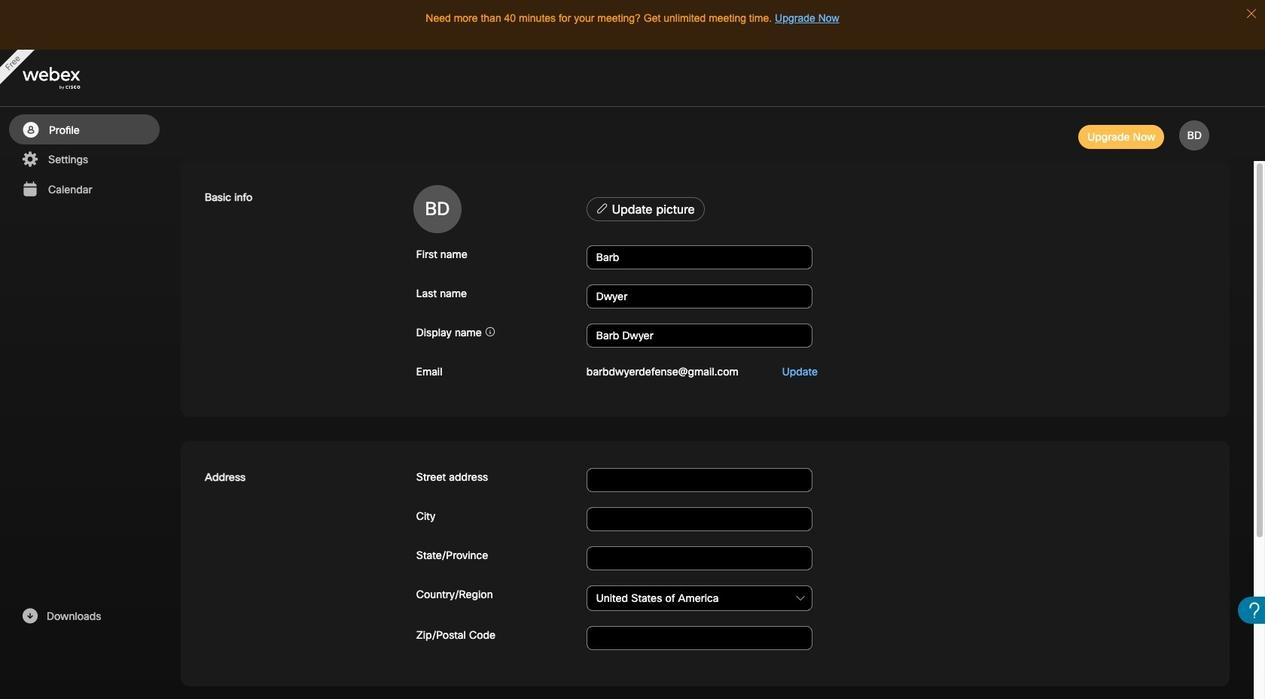 Task type: describe. For each thing, give the bounding box(es) containing it.
mds settings_filled image
[[20, 151, 39, 169]]

mds content download_filled image
[[20, 608, 39, 626]]

mds meetings_filled image
[[20, 181, 39, 199]]



Task type: locate. For each thing, give the bounding box(es) containing it.
change profile picture element
[[584, 197, 1206, 226]]

mds people circle_filled image
[[21, 121, 40, 139]]

cisco webex image
[[23, 67, 113, 90]]

None text field
[[587, 246, 812, 270], [587, 324, 812, 348], [587, 468, 812, 493], [587, 508, 812, 532], [587, 586, 812, 612], [587, 246, 812, 270], [587, 324, 812, 348], [587, 468, 812, 493], [587, 508, 812, 532], [587, 586, 812, 612]]

None text field
[[587, 285, 812, 309], [587, 547, 812, 571], [587, 627, 812, 651], [587, 285, 812, 309], [587, 547, 812, 571], [587, 627, 812, 651]]

banner
[[0, 50, 1265, 107]]

mds edit_bold image
[[596, 203, 608, 215]]



Task type: vqa. For each thing, say whether or not it's contained in the screenshot.
2nd tab from the left
no



